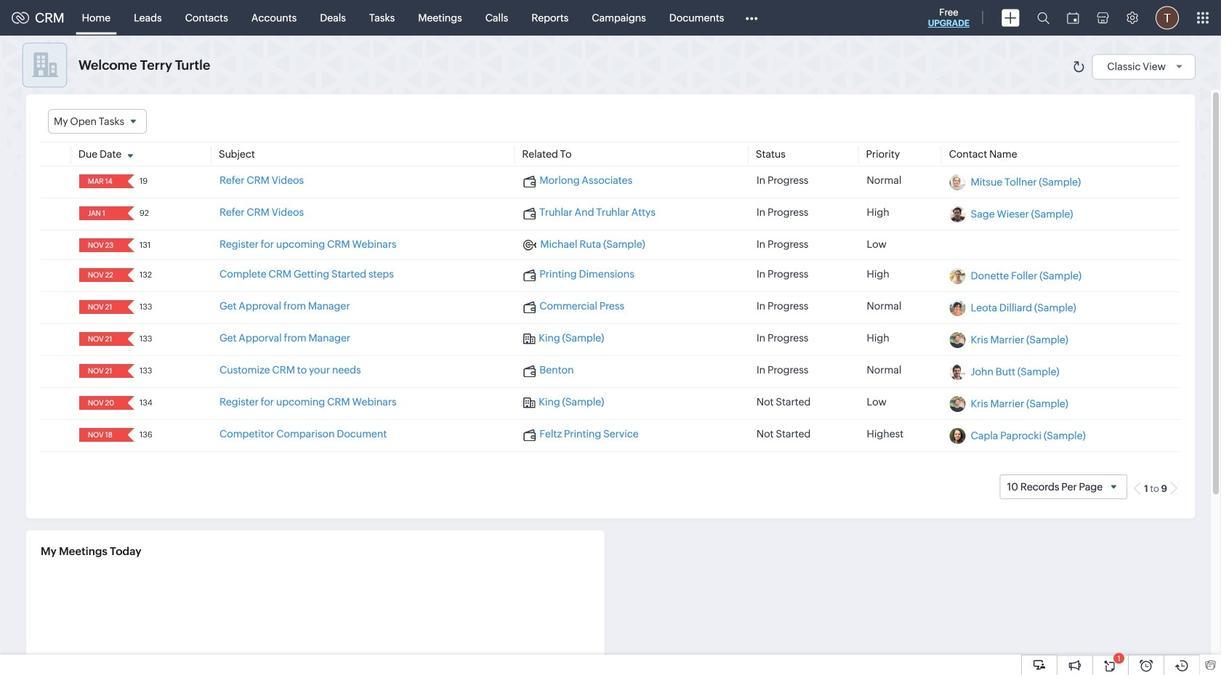 Task type: vqa. For each thing, say whether or not it's contained in the screenshot.
"Create Menu" icon
yes



Task type: describe. For each thing, give the bounding box(es) containing it.
calendar image
[[1068, 12, 1080, 24]]

logo image
[[12, 12, 29, 24]]



Task type: locate. For each thing, give the bounding box(es) containing it.
profile image
[[1156, 6, 1180, 29]]

profile element
[[1148, 0, 1188, 35]]

search element
[[1029, 0, 1059, 36]]

search image
[[1038, 12, 1050, 24]]

create menu element
[[993, 0, 1029, 35]]

create menu image
[[1002, 9, 1020, 27]]

Other Modules field
[[736, 6, 768, 29]]

None field
[[48, 109, 147, 134], [84, 175, 118, 189], [84, 207, 118, 221], [84, 239, 118, 253], [84, 269, 118, 282], [84, 301, 118, 314], [84, 333, 118, 346], [84, 365, 118, 378], [84, 397, 118, 410], [84, 429, 118, 442], [48, 109, 147, 134], [84, 175, 118, 189], [84, 207, 118, 221], [84, 239, 118, 253], [84, 269, 118, 282], [84, 301, 118, 314], [84, 333, 118, 346], [84, 365, 118, 378], [84, 397, 118, 410], [84, 429, 118, 442]]



